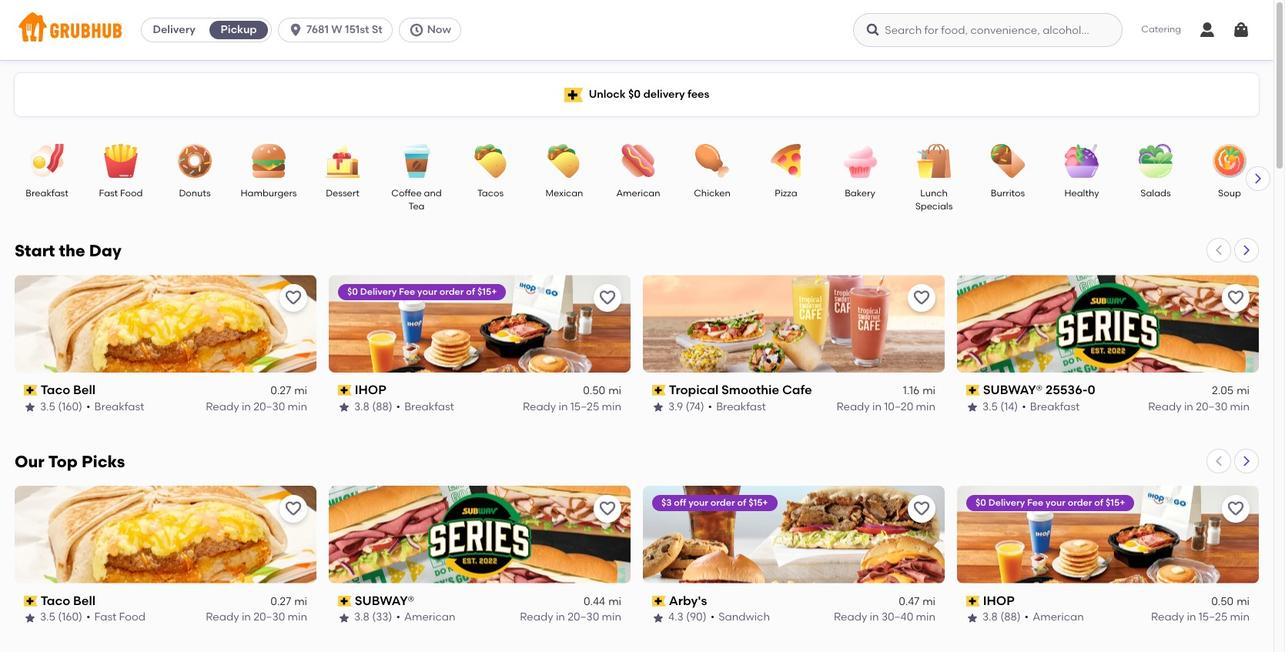 Task type: locate. For each thing, give the bounding box(es) containing it.
1 horizontal spatial subway®
[[983, 383, 1043, 397]]

0 vertical spatial 0.50
[[583, 384, 605, 398]]

your
[[417, 286, 437, 297], [689, 497, 708, 508], [1046, 497, 1065, 508]]

2 horizontal spatial $0
[[976, 497, 986, 508]]

2 horizontal spatial $15+
[[1106, 497, 1125, 508]]

min
[[288, 400, 307, 413], [602, 400, 621, 413], [916, 400, 936, 413], [1230, 400, 1250, 413], [288, 611, 307, 624], [602, 611, 621, 624], [916, 611, 936, 624], [1230, 611, 1250, 624]]

1 0.27 mi from the top
[[270, 384, 307, 398]]

bakery image
[[833, 144, 887, 178]]

star icon image
[[24, 401, 36, 413], [338, 401, 350, 413], [652, 401, 664, 413], [966, 401, 979, 413], [24, 612, 36, 624], [338, 612, 350, 624], [652, 612, 664, 624], [966, 612, 979, 624]]

subway® logo image
[[329, 486, 631, 584]]

2 taco bell from the top
[[41, 594, 95, 608]]

1 vertical spatial bell
[[73, 594, 95, 608]]

0 horizontal spatial delivery
[[153, 23, 195, 36]]

2 horizontal spatial of
[[1094, 497, 1103, 508]]

subscription pass image for ihop logo related to breakfast
[[338, 385, 352, 396]]

1.16 mi
[[903, 384, 936, 398]]

mexican image
[[537, 144, 591, 178]]

bell for day
[[73, 383, 95, 397]]

1 horizontal spatial order
[[711, 497, 735, 508]]

1 bell from the top
[[73, 383, 95, 397]]

ihop for • american
[[983, 594, 1015, 608]]

0 vertical spatial 0.50 mi
[[583, 384, 621, 398]]

tropical smoothie cafe logo image
[[643, 275, 945, 373]]

2.05
[[1212, 384, 1234, 398]]

3 • breakfast from the left
[[708, 400, 766, 413]]

ihop logo image for american
[[957, 486, 1259, 584]]

caret right icon image for our top picks
[[1240, 455, 1253, 467]]

15–25 for breakfast
[[570, 400, 599, 413]]

1 horizontal spatial delivery
[[360, 286, 397, 297]]

0 horizontal spatial save this restaurant image
[[284, 500, 303, 518]]

1 vertical spatial ihop logo image
[[957, 486, 1259, 584]]

0 vertical spatial fee
[[399, 286, 415, 297]]

in for subscription pass icon corresponding to start
[[242, 400, 251, 413]]

• fast food
[[86, 611, 145, 624]]

2 svg image from the left
[[866, 22, 881, 38]]

0.27 mi
[[270, 384, 307, 398], [270, 595, 307, 608]]

2 horizontal spatial delivery
[[988, 497, 1025, 508]]

(160) left • fast food
[[58, 611, 82, 624]]

breakfast for ihop
[[404, 400, 454, 413]]

0 vertical spatial taco bell
[[41, 383, 95, 397]]

3.8 for our top picks
[[354, 611, 369, 624]]

1 vertical spatial caret left icon image
[[1213, 455, 1225, 467]]

2 3.5 (160) from the top
[[40, 611, 82, 624]]

$0 delivery fee your order of $15+ for breakfast
[[347, 286, 497, 297]]

svg image
[[409, 22, 424, 38], [866, 22, 881, 38]]

1 horizontal spatial $0
[[628, 88, 641, 101]]

0 horizontal spatial svg image
[[288, 22, 303, 38]]

taco bell up • fast food
[[41, 594, 95, 608]]

• breakfast for taco bell
[[86, 400, 144, 413]]

caret right icon image
[[1252, 172, 1264, 185], [1240, 244, 1253, 256], [1240, 455, 1253, 467]]

0.50 mi
[[583, 384, 621, 398], [1211, 595, 1250, 608]]

mi for the 'subway® logo'
[[608, 595, 621, 608]]

subway® for subway® 25536-0
[[983, 383, 1043, 397]]

healthy
[[1064, 188, 1099, 199]]

0 vertical spatial 15–25
[[570, 400, 599, 413]]

1 • american from the left
[[396, 611, 455, 624]]

3.8
[[354, 400, 369, 413], [354, 611, 369, 624], [982, 611, 998, 624]]

1 horizontal spatial 0.50
[[1211, 595, 1234, 608]]

0 horizontal spatial ready in 15–25 min
[[523, 400, 621, 413]]

mi
[[294, 384, 307, 398], [608, 384, 621, 398], [923, 384, 936, 398], [1237, 384, 1250, 398], [294, 595, 307, 608], [608, 595, 621, 608], [923, 595, 936, 608], [1237, 595, 1250, 608]]

0 vertical spatial $0
[[628, 88, 641, 101]]

3.5 (160) up the top
[[40, 400, 82, 413]]

• american
[[396, 611, 455, 624], [1025, 611, 1084, 624]]

mi for ihop logo for american
[[1237, 595, 1250, 608]]

pizza
[[775, 188, 797, 199]]

1 vertical spatial 0.50 mi
[[1211, 595, 1250, 608]]

lunch specials
[[915, 188, 953, 212]]

pizza image
[[759, 144, 813, 178]]

in for ihop logo related to breakfast subscription pass image
[[559, 400, 568, 413]]

$0 delivery fee your order of $15+
[[347, 286, 497, 297], [976, 497, 1125, 508]]

0 vertical spatial 3.8 (88)
[[354, 400, 392, 413]]

breakfast for subway® 25536-0
[[1030, 400, 1080, 413]]

save this restaurant button
[[279, 284, 307, 312], [594, 284, 621, 312], [908, 284, 936, 312], [1222, 284, 1250, 312], [279, 495, 307, 523], [594, 495, 621, 523], [908, 495, 936, 523], [1222, 495, 1250, 523]]

ready
[[206, 400, 239, 413], [523, 400, 556, 413], [837, 400, 870, 413], [1148, 400, 1182, 413], [206, 611, 239, 624], [520, 611, 553, 624], [834, 611, 867, 624], [1151, 611, 1184, 624]]

2 vertical spatial delivery
[[988, 497, 1025, 508]]

1 vertical spatial $0 delivery fee your order of $15+
[[976, 497, 1125, 508]]

order
[[439, 286, 464, 297], [711, 497, 735, 508], [1068, 497, 1092, 508]]

of for • american
[[1094, 497, 1103, 508]]

0 horizontal spatial svg image
[[409, 22, 424, 38]]

• breakfast
[[86, 400, 144, 413], [396, 400, 454, 413], [708, 400, 766, 413], [1022, 400, 1080, 413]]

2 vertical spatial $0
[[976, 497, 986, 508]]

•
[[86, 400, 91, 413], [396, 400, 400, 413], [708, 400, 712, 413], [1022, 400, 1026, 413], [86, 611, 91, 624], [396, 611, 400, 624], [710, 611, 715, 624], [1025, 611, 1029, 624]]

delivery inside button
[[153, 23, 195, 36]]

ready in 15–25 min
[[523, 400, 621, 413], [1151, 611, 1250, 624]]

1 horizontal spatial $0 delivery fee your order of $15+
[[976, 497, 1125, 508]]

1 horizontal spatial $15+
[[749, 497, 768, 508]]

0.50
[[583, 384, 605, 398], [1211, 595, 1234, 608]]

1 taco from the top
[[41, 383, 70, 397]]

20–30 for save this restaurant image for subway® 25536-0
[[1196, 400, 1228, 413]]

in for subscription pass image associated with tropical smoothie cafe logo
[[872, 400, 882, 413]]

1 vertical spatial caret right icon image
[[1240, 244, 1253, 256]]

0 vertical spatial ihop logo image
[[329, 275, 631, 373]]

0 horizontal spatial american
[[404, 611, 455, 624]]

0.27
[[270, 384, 291, 398], [270, 595, 291, 608]]

0 horizontal spatial (88)
[[372, 400, 392, 413]]

15–25
[[570, 400, 599, 413], [1199, 611, 1228, 624]]

0 vertical spatial ready in 15–25 min
[[523, 400, 621, 413]]

ihop logo image
[[329, 275, 631, 373], [957, 486, 1259, 584]]

arby's logo image
[[643, 486, 945, 584]]

0 vertical spatial subway®
[[983, 383, 1043, 397]]

top
[[48, 452, 78, 471]]

1 vertical spatial ihop
[[983, 594, 1015, 608]]

0 horizontal spatial 15–25
[[570, 400, 599, 413]]

1 vertical spatial taco
[[41, 594, 70, 608]]

ready for 'subway® 25536-0 logo'
[[1148, 400, 1182, 413]]

$15+ for • breakfast
[[477, 286, 497, 297]]

breakfast for taco bell
[[94, 400, 144, 413]]

min for taco bell logo related to our top picks
[[288, 611, 307, 624]]

1 • breakfast from the left
[[86, 400, 144, 413]]

in
[[242, 400, 251, 413], [559, 400, 568, 413], [872, 400, 882, 413], [1184, 400, 1193, 413], [242, 611, 251, 624], [556, 611, 565, 624], [870, 611, 879, 624], [1187, 611, 1196, 624]]

in for our subscription pass icon
[[242, 611, 251, 624]]

2 bell from the top
[[73, 594, 95, 608]]

1 0.27 from the top
[[270, 384, 291, 398]]

0 vertical spatial 0.27 mi
[[270, 384, 307, 398]]

0 horizontal spatial ihop
[[355, 383, 386, 397]]

subway® for subway®
[[355, 594, 414, 608]]

taco bell
[[41, 383, 95, 397], [41, 594, 95, 608]]

(160) up our top picks
[[58, 400, 82, 413]]

tropical smoothie cafe
[[669, 383, 812, 397]]

bell up our top picks
[[73, 383, 95, 397]]

1 horizontal spatial ready in 15–25 min
[[1151, 611, 1250, 624]]

tacos
[[477, 188, 504, 199]]

subscription pass image
[[24, 385, 37, 396], [24, 596, 37, 607], [338, 596, 352, 607]]

2 caret left icon image from the top
[[1213, 455, 1225, 467]]

ready for the 'subway® logo'
[[520, 611, 553, 624]]

0 horizontal spatial $0
[[347, 286, 358, 297]]

0 vertical spatial caret right icon image
[[1252, 172, 1264, 185]]

1 vertical spatial 3.5 (160)
[[40, 611, 82, 624]]

1 horizontal spatial (88)
[[1000, 611, 1021, 624]]

min for the arby's logo on the right
[[916, 611, 936, 624]]

our
[[15, 452, 44, 471]]

salads
[[1141, 188, 1171, 199]]

Search for food, convenience, alcohol... search field
[[853, 13, 1123, 47]]

1 horizontal spatial save this restaurant image
[[912, 289, 931, 307]]

• sandwich
[[710, 611, 770, 624]]

0 vertical spatial (88)
[[372, 400, 392, 413]]

(90)
[[686, 611, 707, 624]]

subway® up (14)
[[983, 383, 1043, 397]]

2 taco bell logo image from the top
[[15, 486, 316, 584]]

151st
[[345, 23, 369, 36]]

soup
[[1218, 188, 1241, 199]]

0 vertical spatial taco
[[41, 383, 70, 397]]

star icon image for tropical smoothie cafe logo
[[652, 401, 664, 413]]

$15+
[[477, 286, 497, 297], [749, 497, 768, 508], [1106, 497, 1125, 508]]

fee for american
[[1027, 497, 1043, 508]]

star icon image for taco bell logo related to our top picks
[[24, 612, 36, 624]]

subway® up (33)
[[355, 594, 414, 608]]

the
[[59, 241, 85, 260]]

1 horizontal spatial fee
[[1027, 497, 1043, 508]]

2 horizontal spatial your
[[1046, 497, 1065, 508]]

(88)
[[372, 400, 392, 413], [1000, 611, 1021, 624]]

4 • breakfast from the left
[[1022, 400, 1080, 413]]

0.27 mi for start the day
[[270, 384, 307, 398]]

1 vertical spatial fee
[[1027, 497, 1043, 508]]

caret left icon image for start the day
[[1213, 244, 1225, 256]]

0 vertical spatial taco bell logo image
[[15, 275, 316, 373]]

• breakfast for tropical smoothie cafe
[[708, 400, 766, 413]]

2 • american from the left
[[1025, 611, 1084, 624]]

star icon image for start the day's taco bell logo
[[24, 401, 36, 413]]

1 vertical spatial taco bell
[[41, 594, 95, 608]]

subscription pass image
[[338, 385, 352, 396], [652, 385, 666, 396], [966, 385, 980, 396], [652, 596, 666, 607], [966, 596, 980, 607]]

1 vertical spatial 15–25
[[1199, 611, 1228, 624]]

delivery
[[153, 23, 195, 36], [360, 286, 397, 297], [988, 497, 1025, 508]]

0 horizontal spatial of
[[466, 286, 475, 297]]

1 3.5 (160) from the top
[[40, 400, 82, 413]]

coffee and tea
[[391, 188, 442, 212]]

1 vertical spatial $0
[[347, 286, 358, 297]]

1 vertical spatial ready in 15–25 min
[[1151, 611, 1250, 624]]

ready in 10–20 min
[[837, 400, 936, 413]]

1 horizontal spatial ihop
[[983, 594, 1015, 608]]

1 horizontal spatial 3.8 (88)
[[982, 611, 1021, 624]]

fees
[[688, 88, 709, 101]]

ready in 20–30 min
[[206, 400, 307, 413], [1148, 400, 1250, 413], [206, 611, 307, 624], [520, 611, 621, 624]]

chicken image
[[685, 144, 739, 178]]

0.50 for breakfast
[[583, 384, 605, 398]]

0 horizontal spatial • american
[[396, 611, 455, 624]]

1 taco bell logo image from the top
[[15, 275, 316, 373]]

soup image
[[1203, 144, 1257, 178]]

2 0.27 mi from the top
[[270, 595, 307, 608]]

fee
[[399, 286, 415, 297], [1027, 497, 1043, 508]]

food
[[120, 188, 143, 199], [119, 611, 145, 624]]

subscription pass image for start
[[24, 385, 37, 396]]

2 0.27 from the top
[[270, 595, 291, 608]]

0 horizontal spatial order
[[439, 286, 464, 297]]

1 (160) from the top
[[58, 400, 82, 413]]

1 vertical spatial 0.27 mi
[[270, 595, 307, 608]]

3.5 left (14)
[[982, 400, 998, 413]]

0 horizontal spatial 0.50 mi
[[583, 384, 621, 398]]

lunch specials image
[[907, 144, 961, 178]]

save this restaurant image
[[284, 289, 303, 307], [598, 289, 617, 307], [1227, 289, 1245, 307], [598, 500, 617, 518], [912, 500, 931, 518]]

your for • breakfast
[[417, 286, 437, 297]]

0 vertical spatial 3.5 (160)
[[40, 400, 82, 413]]

20–30 for save this restaurant image related to subway®
[[568, 611, 599, 624]]

save this restaurant image for subway®
[[598, 500, 617, 518]]

1 caret left icon image from the top
[[1213, 244, 1225, 256]]

0 vertical spatial delivery
[[153, 23, 195, 36]]

now
[[427, 23, 451, 36]]

• breakfast for ihop
[[396, 400, 454, 413]]

min for start the day's taco bell logo
[[288, 400, 307, 413]]

star icon image for the 'subway® logo'
[[338, 612, 350, 624]]

1 horizontal spatial ihop logo image
[[957, 486, 1259, 584]]

0 vertical spatial fast
[[99, 188, 118, 199]]

2 • breakfast from the left
[[396, 400, 454, 413]]

order for • breakfast
[[439, 286, 464, 297]]

1 svg image from the left
[[409, 22, 424, 38]]

save this restaurant image for taco bell
[[284, 289, 303, 307]]

3.8 (88)
[[354, 400, 392, 413], [982, 611, 1021, 624]]

svg image
[[1198, 21, 1217, 39], [1232, 21, 1250, 39], [288, 22, 303, 38]]

1 vertical spatial 0.27
[[270, 595, 291, 608]]

min for ihop logo for american
[[1230, 611, 1250, 624]]

2 horizontal spatial order
[[1068, 497, 1092, 508]]

3.9 (74)
[[668, 400, 704, 413]]

$0 for • breakfast
[[347, 286, 358, 297]]

american image
[[611, 144, 665, 178]]

0.44 mi
[[584, 595, 621, 608]]

ihop logo image for breakfast
[[329, 275, 631, 373]]

1 taco bell from the top
[[41, 383, 95, 397]]

0 vertical spatial caret left icon image
[[1213, 244, 1225, 256]]

picks
[[82, 452, 125, 471]]

delivery for • breakfast
[[360, 286, 397, 297]]

3.5 for our top picks
[[40, 611, 55, 624]]

ihop
[[355, 383, 386, 397], [983, 594, 1015, 608]]

hamburgers image
[[242, 144, 296, 178]]

$0
[[628, 88, 641, 101], [347, 286, 358, 297], [976, 497, 986, 508]]

taco for top
[[41, 594, 70, 608]]

0 horizontal spatial your
[[417, 286, 437, 297]]

save this restaurant image
[[912, 289, 931, 307], [284, 500, 303, 518], [1227, 500, 1245, 518]]

svg image inside the '7681 w 151st st' button
[[288, 22, 303, 38]]

3.5 (160) left • fast food
[[40, 611, 82, 624]]

catering button
[[1131, 13, 1192, 47]]

0 horizontal spatial 0.50
[[583, 384, 605, 398]]

1 horizontal spatial svg image
[[1198, 21, 1217, 39]]

bell
[[73, 383, 95, 397], [73, 594, 95, 608]]

20–30
[[253, 400, 285, 413], [1196, 400, 1228, 413], [253, 611, 285, 624], [568, 611, 599, 624]]

$0 for • american
[[976, 497, 986, 508]]

donuts
[[179, 188, 211, 199]]

3.9
[[668, 400, 683, 413]]

min for tropical smoothie cafe logo
[[916, 400, 936, 413]]

star icon image for 'subway® 25536-0 logo'
[[966, 401, 979, 413]]

3.5 (160)
[[40, 400, 82, 413], [40, 611, 82, 624]]

0 vertical spatial 0.27
[[270, 384, 291, 398]]

1 horizontal spatial 0.50 mi
[[1211, 595, 1250, 608]]

dessert
[[326, 188, 359, 199]]

svg image inside now button
[[409, 22, 424, 38]]

chicken
[[694, 188, 731, 199]]

1 vertical spatial taco bell logo image
[[15, 486, 316, 584]]

subscription pass image for 'subway® 25536-0 logo'
[[966, 385, 980, 396]]

caret left icon image
[[1213, 244, 1225, 256], [1213, 455, 1225, 467]]

of for • breakfast
[[466, 286, 475, 297]]

0 horizontal spatial fee
[[399, 286, 415, 297]]

caret left icon image down 2.05
[[1213, 455, 1225, 467]]

american
[[616, 188, 660, 199], [404, 611, 455, 624], [1033, 611, 1084, 624]]

subscription pass image for our
[[24, 596, 37, 607]]

bell up • fast food
[[73, 594, 95, 608]]

1 horizontal spatial 15–25
[[1199, 611, 1228, 624]]

american for subway®
[[404, 611, 455, 624]]

0 vertical spatial (160)
[[58, 400, 82, 413]]

3.5 up the top
[[40, 400, 55, 413]]

0 horizontal spatial subway®
[[355, 594, 414, 608]]

arby's
[[669, 594, 707, 608]]

0 vertical spatial ihop
[[355, 383, 386, 397]]

10–20
[[884, 400, 913, 413]]

$3 off your order of $15+
[[661, 497, 768, 508]]

caret left icon image down soup
[[1213, 244, 1225, 256]]

0 horizontal spatial $15+
[[477, 286, 497, 297]]

1 horizontal spatial svg image
[[866, 22, 881, 38]]

2 (160) from the top
[[58, 611, 82, 624]]

1 vertical spatial subway®
[[355, 594, 414, 608]]

2 taco from the top
[[41, 594, 70, 608]]

american for ihop
[[1033, 611, 1084, 624]]

$3
[[661, 497, 672, 508]]

in for subscription pass image related to 'subway® 25536-0 logo'
[[1184, 400, 1193, 413]]

1 vertical spatial (88)
[[1000, 611, 1021, 624]]

1 vertical spatial 0.50
[[1211, 595, 1234, 608]]

7681 w 151st st
[[307, 23, 382, 36]]

grubhub plus flag logo image
[[564, 87, 583, 102]]

1 vertical spatial (160)
[[58, 611, 82, 624]]

2 horizontal spatial american
[[1033, 611, 1084, 624]]

1 vertical spatial 3.8 (88)
[[982, 611, 1021, 624]]

3.5
[[40, 400, 55, 413], [982, 400, 998, 413], [40, 611, 55, 624]]

taco bell up our top picks
[[41, 383, 95, 397]]

fast
[[99, 188, 118, 199], [94, 611, 116, 624]]

0 horizontal spatial 3.8 (88)
[[354, 400, 392, 413]]

subway®
[[983, 383, 1043, 397], [355, 594, 414, 608]]

2 vertical spatial caret right icon image
[[1240, 455, 1253, 467]]

caret right icon image for start the day
[[1240, 244, 1253, 256]]

3.5 left • fast food
[[40, 611, 55, 624]]

3.8 (88) for • american
[[982, 611, 1021, 624]]

pickup button
[[206, 18, 271, 42]]

taco bell logo image
[[15, 275, 316, 373], [15, 486, 316, 584]]



Task type: vqa. For each thing, say whether or not it's contained in the screenshot.
celery,
no



Task type: describe. For each thing, give the bounding box(es) containing it.
ready for ihop logo for american
[[1151, 611, 1184, 624]]

save this restaurant image for taco bell
[[284, 500, 303, 518]]

caret left icon image for our top picks
[[1213, 455, 1225, 467]]

star icon image for ihop logo for american
[[966, 612, 979, 624]]

• breakfast for subway® 25536-0
[[1022, 400, 1080, 413]]

$15+ for • american
[[1106, 497, 1125, 508]]

1 vertical spatial fast
[[94, 611, 116, 624]]

$0 delivery fee your order of $15+ for american
[[976, 497, 1125, 508]]

pickup
[[221, 23, 257, 36]]

subscription pass image for the arby's logo on the right
[[652, 596, 666, 607]]

delivery
[[643, 88, 685, 101]]

now button
[[399, 18, 467, 42]]

in for subscription pass image related to the arby's logo on the right
[[870, 611, 879, 624]]

0.50 for american
[[1211, 595, 1234, 608]]

taco bell logo image for our top picks
[[15, 486, 316, 584]]

donuts image
[[168, 144, 222, 178]]

burritos
[[991, 188, 1025, 199]]

subscription pass image for tropical smoothie cafe logo
[[652, 385, 666, 396]]

• american for ihop
[[1025, 611, 1084, 624]]

• american for subway®
[[396, 611, 455, 624]]

catering
[[1141, 24, 1181, 35]]

30–40
[[882, 611, 913, 624]]

3.5 (160) for top
[[40, 611, 82, 624]]

0.27 for picks
[[270, 595, 291, 608]]

unlock
[[589, 88, 626, 101]]

7681 w 151st st button
[[278, 18, 399, 42]]

delivery button
[[142, 18, 206, 42]]

delivery for • american
[[988, 497, 1025, 508]]

0
[[1088, 383, 1095, 397]]

order for • american
[[1068, 497, 1092, 508]]

off
[[674, 497, 686, 508]]

3.5 (160) for the
[[40, 400, 82, 413]]

(160) for the
[[58, 400, 82, 413]]

salads image
[[1129, 144, 1183, 178]]

taco bell for top
[[41, 594, 95, 608]]

star icon image for ihop logo related to breakfast
[[338, 401, 350, 413]]

w
[[331, 23, 342, 36]]

star icon image for the arby's logo on the right
[[652, 612, 664, 624]]

fee for breakfast
[[399, 286, 415, 297]]

save this restaurant image for tropical smoothie cafe
[[912, 289, 931, 307]]

subway® 25536-0 logo image
[[957, 275, 1259, 373]]

st
[[372, 23, 382, 36]]

bakery
[[845, 188, 875, 199]]

ready in 20–30 min for save this restaurant image related to subway®
[[520, 611, 621, 624]]

3.8 (88) for • breakfast
[[354, 400, 392, 413]]

15–25 for american
[[1199, 611, 1228, 624]]

and
[[424, 188, 442, 199]]

day
[[89, 241, 121, 260]]

sandwich
[[719, 611, 770, 624]]

lunch
[[920, 188, 948, 199]]

(33)
[[372, 611, 392, 624]]

0.50 mi for • american
[[1211, 595, 1250, 608]]

ready in 15–25 min for american
[[1151, 611, 1250, 624]]

4.3
[[668, 611, 683, 624]]

1 horizontal spatial your
[[689, 497, 708, 508]]

3.5 (14)
[[982, 400, 1018, 413]]

3.8 for start the day
[[354, 400, 369, 413]]

fast food image
[[94, 144, 148, 178]]

tropical
[[669, 383, 719, 397]]

breakfast image
[[20, 144, 74, 178]]

tacos image
[[464, 144, 517, 178]]

dessert image
[[316, 144, 370, 178]]

3.5 for start the day
[[40, 400, 55, 413]]

3.8 (33)
[[354, 611, 392, 624]]

coffee and tea image
[[390, 144, 443, 178]]

20–30 for save this restaurant image corresponding to taco bell
[[253, 400, 285, 413]]

unlock $0 delivery fees
[[589, 88, 709, 101]]

7681
[[307, 23, 329, 36]]

mexican
[[546, 188, 583, 199]]

0 vertical spatial food
[[120, 188, 143, 199]]

min for 'subway® 25536-0 logo'
[[1230, 400, 1250, 413]]

ready in 20–30 min for save this restaurant image corresponding to taco bell
[[206, 400, 307, 413]]

ready for the arby's logo on the right
[[834, 611, 867, 624]]

4.3 (90)
[[668, 611, 707, 624]]

ready in 20–30 min for save this restaurant image for subway® 25536-0
[[1148, 400, 1250, 413]]

tea
[[408, 201, 425, 212]]

2 horizontal spatial save this restaurant image
[[1227, 500, 1245, 518]]

2.05 mi
[[1212, 384, 1250, 398]]

your for • american
[[1046, 497, 1065, 508]]

start the day
[[15, 241, 121, 260]]

mi for the arby's logo on the right
[[923, 595, 936, 608]]

0.47
[[899, 595, 919, 608]]

cafe
[[782, 383, 812, 397]]

min for ihop logo related to breakfast
[[602, 400, 621, 413]]

(88) for • american
[[1000, 611, 1021, 624]]

min for the 'subway® logo'
[[602, 611, 621, 624]]

25536-
[[1046, 383, 1088, 397]]

burritos image
[[981, 144, 1035, 178]]

(74)
[[686, 400, 704, 413]]

0.27 mi for our top picks
[[270, 595, 307, 608]]

1 horizontal spatial american
[[616, 188, 660, 199]]

mi for 'subway® 25536-0 logo'
[[1237, 384, 1250, 398]]

1.16
[[903, 384, 919, 398]]

mi for ihop logo related to breakfast
[[608, 384, 621, 398]]

ready in 30–40 min
[[834, 611, 936, 624]]

main navigation navigation
[[0, 0, 1274, 60]]

1 vertical spatial food
[[119, 611, 145, 624]]

hamburgers
[[241, 188, 297, 199]]

0.44
[[584, 595, 605, 608]]

start
[[15, 241, 55, 260]]

0.50 mi for • breakfast
[[583, 384, 621, 398]]

coffee
[[391, 188, 422, 199]]

ihop for • breakfast
[[355, 383, 386, 397]]

1 horizontal spatial of
[[737, 497, 746, 508]]

ready for tropical smoothie cafe logo
[[837, 400, 870, 413]]

0.47 mi
[[899, 595, 936, 608]]

(160) for top
[[58, 611, 82, 624]]

subway® 25536-0
[[983, 383, 1095, 397]]

breakfast for tropical smoothie cafe
[[716, 400, 766, 413]]

bell for picks
[[73, 594, 95, 608]]

fast food
[[99, 188, 143, 199]]

smoothie
[[722, 383, 779, 397]]

taco for the
[[41, 383, 70, 397]]

our top picks
[[15, 452, 125, 471]]

ready in 15–25 min for breakfast
[[523, 400, 621, 413]]

taco bell for the
[[41, 383, 95, 397]]

save this restaurant image for subway® 25536-0
[[1227, 289, 1245, 307]]

specials
[[915, 201, 953, 212]]

2 horizontal spatial svg image
[[1232, 21, 1250, 39]]

subscription pass image for ihop logo for american
[[966, 596, 980, 607]]

(14)
[[1000, 400, 1018, 413]]

healthy image
[[1055, 144, 1109, 178]]

mi for tropical smoothie cafe logo
[[923, 384, 936, 398]]



